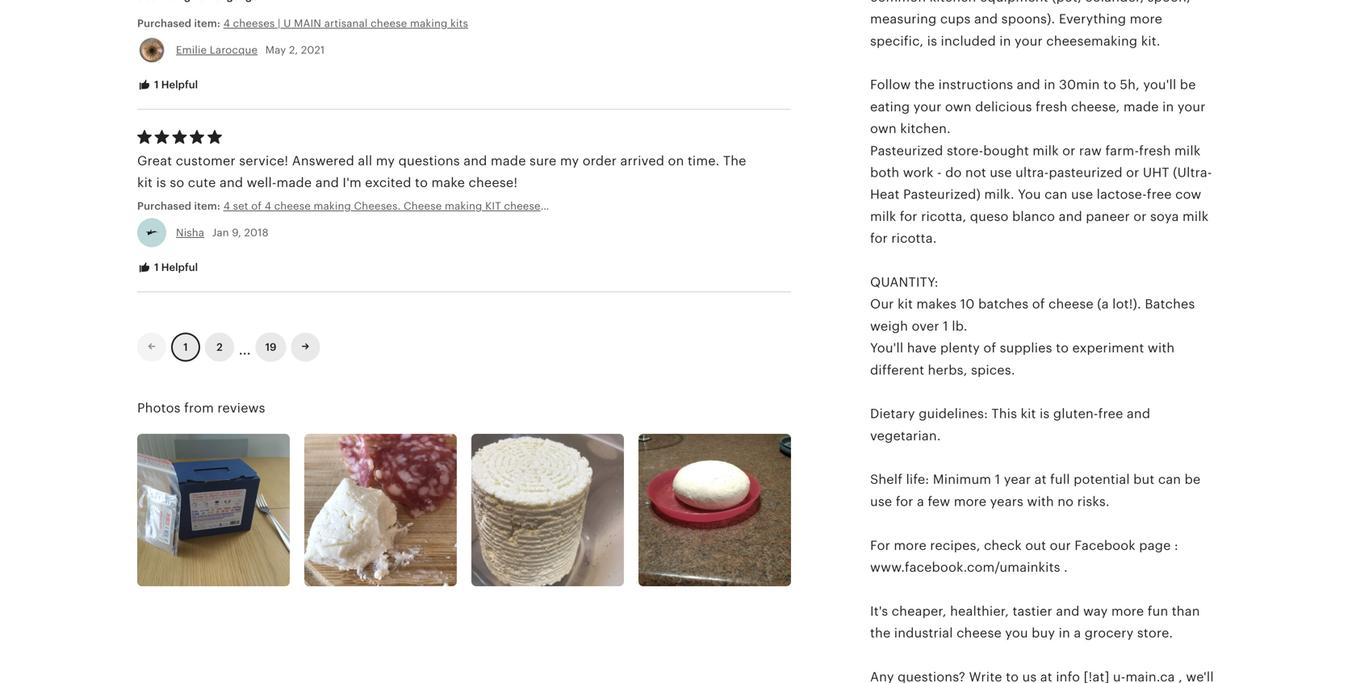 Task type: describe. For each thing, give the bounding box(es) containing it.
this
[[992, 407, 1017, 421]]

but
[[1133, 473, 1155, 487]]

service!
[[239, 154, 288, 168]]

milk up ultra-
[[1033, 144, 1059, 158]]

cheese
[[404, 200, 442, 212]]

spices.
[[971, 363, 1015, 378]]

kitchen.
[[900, 122, 951, 136]]

helpful for emilie larocque may 2, 2021
[[161, 79, 198, 91]]

to inside quantity: our kit makes 10 batches of cheese (a lot!). batches weigh over 1 lb. you'll have plenty of supplies to experiment with different herbs, spices.
[[1056, 341, 1069, 356]]

a inside it's cheaper, healthier, tastier and way more fun than the industrial cheese you buy in a grocery store.
[[1074, 626, 1081, 641]]

10
[[960, 297, 975, 312]]

more inside it's cheaper, healthier, tastier and way more fun than the industrial cheese you buy in a grocery store.
[[1111, 605, 1144, 619]]

use inside shelf life: minimum 1 year at full potential but can be use for a few more years with no risks.
[[870, 495, 892, 509]]

be inside shelf life: minimum 1 year at full potential but can be use for a few more years with no risks.
[[1185, 473, 1201, 487]]

recipes,
[[930, 539, 980, 553]]

item: for 4 set of 4 cheese making cheeses. cheese making kit cheese house. u hand kits
[[194, 200, 220, 212]]

photos from reviews
[[137, 401, 265, 416]]

and right blanco
[[1059, 209, 1082, 224]]

both
[[870, 165, 900, 180]]

kit inside 'dietary guidelines: this kit is gluten-free and vegetarian.'
[[1021, 407, 1036, 421]]

:
[[1174, 539, 1179, 553]]

and down answered
[[315, 176, 339, 190]]

cheese inside quantity: our kit makes 10 batches of cheese (a lot!). batches weigh over 1 lb. you'll have plenty of supplies to experiment with different herbs, spices.
[[1049, 297, 1094, 312]]

with inside shelf life: minimum 1 year at full potential but can be use for a few more years with no risks.
[[1027, 495, 1054, 509]]

work
[[903, 165, 934, 180]]

milk down heat
[[870, 209, 896, 224]]

emilie larocque may 2, 2021
[[176, 44, 325, 56]]

9,
[[232, 227, 241, 239]]

1 vertical spatial or
[[1126, 165, 1139, 180]]

19
[[265, 341, 277, 354]]

answered
[[292, 154, 354, 168]]

you
[[1005, 626, 1028, 641]]

facebook
[[1075, 539, 1136, 553]]

the inside the follow the instructions and in 30min to 5h, you'll be eating your own delicious fresh cheese, made in your own kitchen. pasteurized store-bought milk or raw farm-fresh milk both work - do not use ultra-pasteurized or uht (ultra- heat pasteurized) milk. you can use lactose-free cow milk for ricotta, queso blanco and paneer or soya milk for ricotta.
[[914, 78, 935, 92]]

set
[[233, 200, 248, 212]]

1 vertical spatial fresh
[[1139, 144, 1171, 158]]

1 horizontal spatial made
[[491, 154, 526, 168]]

cheese right artisanal
[[371, 17, 407, 29]]

cheese!
[[469, 176, 518, 190]]

few
[[928, 495, 950, 509]]

purchased item: 4 cheeses | u main artisanal cheese making kits
[[137, 17, 468, 29]]

milk up (ultra-
[[1175, 144, 1201, 158]]

our
[[870, 297, 894, 312]]

4 cheeses | u main artisanal cheese making kits link
[[223, 16, 550, 31]]

0 horizontal spatial in
[[1044, 78, 1056, 92]]

excited
[[365, 176, 411, 190]]

full
[[1050, 473, 1070, 487]]

for more recipes, check out our facebook page : www.facebook.com/umainkits .
[[870, 539, 1179, 575]]

follow the instructions and in 30min to 5h, you'll be eating your own delicious fresh cheese, made in your own kitchen. pasteurized store-bought milk or raw farm-fresh milk both work - do not use ultra-pasteurized or uht (ultra- heat pasteurized) milk. you can use lactose-free cow milk for ricotta, queso blanco and paneer or soya milk for ricotta.
[[870, 78, 1212, 246]]

2 my from the left
[[560, 154, 579, 168]]

buy
[[1032, 626, 1055, 641]]

and inside 'dietary guidelines: this kit is gluten-free and vegetarian.'
[[1127, 407, 1150, 421]]

a inside shelf life: minimum 1 year at full potential but can be use for a few more years with no risks.
[[917, 495, 924, 509]]

cheese right kit at top left
[[504, 200, 541, 212]]

so
[[170, 176, 184, 190]]

supplies
[[1000, 341, 1052, 356]]

0 horizontal spatial fresh
[[1036, 100, 1068, 114]]

house.
[[543, 200, 579, 212]]

pasteurized
[[870, 144, 943, 158]]

0 vertical spatial own
[[945, 100, 972, 114]]

bought
[[983, 144, 1029, 158]]

is inside 'dietary guidelines: this kit is gluten-free and vegetarian.'
[[1040, 407, 1050, 421]]

cheese inside it's cheaper, healthier, tastier and way more fun than the industrial cheese you buy in a grocery store.
[[957, 626, 1002, 641]]

is inside great customer service! answered all my questions and made sure my order arrived on time. the kit is so cute and well-made and i'm excited to make cheese!
[[156, 176, 166, 190]]

industrial
[[894, 626, 953, 641]]

shelf
[[870, 473, 903, 487]]

2 your from the left
[[1178, 100, 1206, 114]]

batches
[[978, 297, 1029, 312]]

with inside quantity: our kit makes 10 batches of cheese (a lot!). batches weigh over 1 lb. you'll have plenty of supplies to experiment with different herbs, spices.
[[1148, 341, 1175, 356]]

you'll
[[1143, 78, 1176, 92]]

way
[[1083, 605, 1108, 619]]

helpful for nisha jan 9, 2018
[[161, 262, 198, 274]]

and inside it's cheaper, healthier, tastier and way more fun than the industrial cheese you buy in a grocery store.
[[1056, 605, 1080, 619]]

batches
[[1145, 297, 1195, 312]]

it's cheaper, healthier, tastier and way more fun than the industrial cheese you buy in a grocery store.
[[870, 605, 1200, 641]]

0 vertical spatial use
[[990, 165, 1012, 180]]

2 vertical spatial of
[[983, 341, 996, 356]]

sure
[[530, 154, 557, 168]]

our
[[1050, 539, 1071, 553]]

0 vertical spatial of
[[251, 200, 262, 212]]

arrived
[[620, 154, 664, 168]]

2 link
[[205, 333, 234, 362]]

0 vertical spatial kits
[[450, 17, 468, 29]]

you
[[1018, 187, 1041, 202]]

4 set of 4 cheese making cheeses. cheese making kit cheese house. u hand kits link
[[223, 199, 639, 214]]

1 inside shelf life: minimum 1 year at full potential but can be use for a few more years with no risks.
[[995, 473, 1000, 487]]

2 vertical spatial or
[[1134, 209, 1147, 224]]

quantity:
[[870, 275, 938, 290]]

and up cheese!
[[464, 154, 487, 168]]

cute
[[188, 176, 216, 190]]

1 inside quantity: our kit makes 10 batches of cheese (a lot!). batches weigh over 1 lb. you'll have plenty of supplies to experiment with different herbs, spices.
[[943, 319, 948, 334]]

minimum
[[933, 473, 991, 487]]

than
[[1172, 605, 1200, 619]]

lb.
[[952, 319, 968, 334]]

1 vertical spatial use
[[1071, 187, 1093, 202]]

tastier
[[1013, 605, 1053, 619]]

2 horizontal spatial of
[[1032, 297, 1045, 312]]

follow
[[870, 78, 911, 92]]

page
[[1139, 539, 1171, 553]]

make
[[431, 176, 465, 190]]

1 your from the left
[[914, 100, 942, 114]]

1 helpful button for emilie larocque may 2, 2021
[[125, 70, 210, 100]]

quantity: our kit makes 10 batches of cheese (a lot!). batches weigh over 1 lb. you'll have plenty of supplies to experiment with different herbs, spices.
[[870, 275, 1195, 378]]

ultra-
[[1016, 165, 1049, 180]]

photos
[[137, 401, 181, 416]]

19 link
[[256, 333, 286, 362]]

nisha jan 9, 2018
[[176, 227, 269, 239]]

1 vertical spatial own
[[870, 122, 897, 136]]

customer
[[176, 154, 236, 168]]

store-
[[947, 144, 983, 158]]

cow
[[1175, 187, 1202, 202]]

purchased item: 4 set of 4 cheese making cheeses. cheese making kit cheese house. u hand kits
[[137, 200, 639, 212]]

1 helpful for emilie larocque
[[152, 79, 198, 91]]

artisanal
[[324, 17, 368, 29]]

nisha
[[176, 227, 204, 239]]

.
[[1064, 561, 1068, 575]]

be inside the follow the instructions and in 30min to 5h, you'll be eating your own delicious fresh cheese, made in your own kitchen. pasteurized store-bought milk or raw farm-fresh milk both work - do not use ultra-pasteurized or uht (ultra- heat pasteurized) milk. you can use lactose-free cow milk for ricotta, queso blanco and paneer or soya milk for ricotta.
[[1180, 78, 1196, 92]]

nisha link
[[176, 227, 204, 239]]

uht
[[1143, 165, 1169, 180]]

main
[[294, 17, 321, 29]]

eating
[[870, 100, 910, 114]]

pasteurized
[[1049, 165, 1123, 180]]



Task type: vqa. For each thing, say whether or not it's contained in the screenshot.
topmost item
no



Task type: locate. For each thing, give the bounding box(es) containing it.
4 for 4 cheeses | u main artisanal cheese making kits
[[223, 17, 230, 29]]

no
[[1058, 495, 1074, 509]]

1 horizontal spatial own
[[945, 100, 972, 114]]

0 vertical spatial for
[[900, 209, 918, 224]]

2 vertical spatial kit
[[1021, 407, 1036, 421]]

a left grocery
[[1074, 626, 1081, 641]]

queso
[[970, 209, 1009, 224]]

1 horizontal spatial the
[[914, 78, 935, 92]]

0 horizontal spatial the
[[870, 626, 891, 641]]

1 horizontal spatial your
[[1178, 100, 1206, 114]]

purchased up the emilie
[[137, 17, 191, 29]]

own down eating in the top right of the page
[[870, 122, 897, 136]]

cheese down healthier,
[[957, 626, 1002, 641]]

1 helpful for nisha
[[152, 262, 198, 274]]

emilie larocque link
[[176, 44, 258, 56]]

1 1 helpful button from the top
[[125, 70, 210, 100]]

0 horizontal spatial your
[[914, 100, 942, 114]]

to left 5h,
[[1103, 78, 1116, 92]]

1 horizontal spatial u
[[582, 200, 589, 212]]

1 helpful button
[[125, 70, 210, 100], [125, 253, 210, 283]]

free down experiment
[[1098, 407, 1123, 421]]

item:
[[194, 17, 220, 29], [194, 200, 220, 212]]

of
[[251, 200, 262, 212], [1032, 297, 1045, 312], [983, 341, 996, 356]]

grocery
[[1085, 626, 1134, 641]]

1 vertical spatial 1 helpful
[[152, 262, 198, 274]]

1 helpful button for nisha jan 9, 2018
[[125, 253, 210, 283]]

is left the so
[[156, 176, 166, 190]]

fun
[[1148, 605, 1168, 619]]

purchased down the so
[[137, 200, 191, 212]]

for up ricotta.
[[900, 209, 918, 224]]

4 down well-
[[265, 200, 271, 212]]

fresh down '30min' in the top of the page
[[1036, 100, 1068, 114]]

ricotta.
[[891, 231, 937, 246]]

on
[[668, 154, 684, 168]]

0 vertical spatial helpful
[[161, 79, 198, 91]]

a left few
[[917, 495, 924, 509]]

well-
[[247, 176, 277, 190]]

free inside the follow the instructions and in 30min to 5h, you'll be eating your own delicious fresh cheese, made in your own kitchen. pasteurized store-bought milk or raw farm-fresh milk both work - do not use ultra-pasteurized or uht (ultra- heat pasteurized) milk. you can use lactose-free cow milk for ricotta, queso blanco and paneer or soya milk for ricotta.
[[1147, 187, 1172, 202]]

not
[[965, 165, 986, 180]]

more right 'for'
[[894, 539, 927, 553]]

kit
[[485, 200, 501, 212]]

more down minimum
[[954, 495, 987, 509]]

1 horizontal spatial is
[[1040, 407, 1050, 421]]

0 vertical spatial can
[[1045, 187, 1068, 202]]

1 horizontal spatial to
[[1056, 341, 1069, 356]]

the inside it's cheaper, healthier, tastier and way more fun than the industrial cheese you buy in a grocery store.
[[870, 626, 891, 641]]

made down answered
[[277, 176, 312, 190]]

and left way
[[1056, 605, 1080, 619]]

use down pasteurized
[[1071, 187, 1093, 202]]

helpful
[[161, 79, 198, 91], [161, 262, 198, 274]]

1 helpful
[[152, 79, 198, 91], [152, 262, 198, 274]]

0 horizontal spatial use
[[870, 495, 892, 509]]

to inside the follow the instructions and in 30min to 5h, you'll be eating your own delicious fresh cheese, made in your own kitchen. pasteurized store-bought milk or raw farm-fresh milk both work - do not use ultra-pasteurized or uht (ultra- heat pasteurized) milk. you can use lactose-free cow milk for ricotta, queso blanco and paneer or soya milk for ricotta.
[[1103, 78, 1116, 92]]

u left 'hand'
[[582, 200, 589, 212]]

larocque
[[210, 44, 258, 56]]

i'm
[[343, 176, 362, 190]]

1 purchased from the top
[[137, 17, 191, 29]]

0 vertical spatial or
[[1062, 144, 1076, 158]]

ricotta,
[[921, 209, 967, 224]]

all
[[358, 154, 372, 168]]

1 helpful from the top
[[161, 79, 198, 91]]

1 vertical spatial with
[[1027, 495, 1054, 509]]

from
[[184, 401, 214, 416]]

makes
[[917, 297, 957, 312]]

the
[[914, 78, 935, 92], [870, 626, 891, 641]]

potential
[[1074, 473, 1130, 487]]

years
[[990, 495, 1024, 509]]

0 horizontal spatial more
[[894, 539, 927, 553]]

1 helpful button down nisha link
[[125, 253, 210, 283]]

own down instructions
[[945, 100, 972, 114]]

in inside it's cheaper, healthier, tastier and way more fun than the industrial cheese you buy in a grocery store.
[[1059, 626, 1070, 641]]

1 helpful button down the emilie
[[125, 70, 210, 100]]

gluten-
[[1053, 407, 1098, 421]]

kit inside quantity: our kit makes 10 batches of cheese (a lot!). batches weigh over 1 lb. you'll have plenty of supplies to experiment with different herbs, spices.
[[898, 297, 913, 312]]

www.facebook.com/umainkits
[[870, 561, 1060, 575]]

helpful down nisha link
[[161, 262, 198, 274]]

can inside the follow the instructions and in 30min to 5h, you'll be eating your own delicious fresh cheese, made in your own kitchen. pasteurized store-bought milk or raw farm-fresh milk both work - do not use ultra-pasteurized or uht (ultra- heat pasteurized) milk. you can use lactose-free cow milk for ricotta, queso blanco and paneer or soya milk for ricotta.
[[1045, 187, 1068, 202]]

can inside shelf life: minimum 1 year at full potential but can be use for a few more years with no risks.
[[1158, 473, 1181, 487]]

my right the 'all'
[[376, 154, 395, 168]]

2021
[[301, 44, 325, 56]]

lactose-
[[1097, 187, 1147, 202]]

0 vertical spatial item:
[[194, 17, 220, 29]]

1 horizontal spatial free
[[1147, 187, 1172, 202]]

is left gluten-
[[1040, 407, 1050, 421]]

cheese left (a
[[1049, 297, 1094, 312]]

0 vertical spatial made
[[1124, 100, 1159, 114]]

and up set
[[220, 176, 243, 190]]

1 helpful down nisha link
[[152, 262, 198, 274]]

item: up emilie larocque link
[[194, 17, 220, 29]]

guidelines:
[[919, 407, 988, 421]]

kit down 'great'
[[137, 176, 153, 190]]

year
[[1004, 473, 1031, 487]]

4 left set
[[223, 200, 230, 212]]

0 horizontal spatial kits
[[450, 17, 468, 29]]

1 vertical spatial be
[[1185, 473, 1201, 487]]

for inside shelf life: minimum 1 year at full potential but can be use for a few more years with no risks.
[[896, 495, 913, 509]]

lot!).
[[1112, 297, 1141, 312]]

life:
[[906, 473, 929, 487]]

in
[[1044, 78, 1056, 92], [1162, 100, 1174, 114], [1059, 626, 1070, 641]]

(a
[[1097, 297, 1109, 312]]

u
[[283, 17, 291, 29], [582, 200, 589, 212]]

1 horizontal spatial a
[[1074, 626, 1081, 641]]

farm-
[[1105, 144, 1139, 158]]

2 vertical spatial for
[[896, 495, 913, 509]]

the
[[723, 154, 746, 168]]

1 my from the left
[[376, 154, 395, 168]]

2 horizontal spatial kit
[[1021, 407, 1036, 421]]

you'll
[[870, 341, 904, 356]]

cheeses
[[233, 17, 275, 29]]

plenty
[[940, 341, 980, 356]]

1 item: from the top
[[194, 17, 220, 29]]

30min
[[1059, 78, 1100, 92]]

great
[[137, 154, 172, 168]]

with down batches
[[1148, 341, 1175, 356]]

2 helpful from the top
[[161, 262, 198, 274]]

0 vertical spatial u
[[283, 17, 291, 29]]

your up (ultra-
[[1178, 100, 1206, 114]]

made up cheese!
[[491, 154, 526, 168]]

0 vertical spatial a
[[917, 495, 924, 509]]

kit inside great customer service! answered all my questions and made sure my order arrived on time. the kit is so cute and well-made and i'm excited to make cheese!
[[137, 176, 153, 190]]

or left raw
[[1062, 144, 1076, 158]]

and
[[1017, 78, 1040, 92], [464, 154, 487, 168], [220, 176, 243, 190], [315, 176, 339, 190], [1059, 209, 1082, 224], [1127, 407, 1150, 421], [1056, 605, 1080, 619]]

0 horizontal spatial free
[[1098, 407, 1123, 421]]

1 horizontal spatial can
[[1158, 473, 1181, 487]]

of right batches
[[1032, 297, 1045, 312]]

|
[[278, 17, 281, 29]]

2 horizontal spatial made
[[1124, 100, 1159, 114]]

free down uht
[[1147, 187, 1172, 202]]

1 vertical spatial more
[[894, 539, 927, 553]]

of right set
[[251, 200, 262, 212]]

can right you
[[1045, 187, 1068, 202]]

1 vertical spatial for
[[870, 231, 888, 246]]

2
[[217, 341, 223, 354]]

made down 5h,
[[1124, 100, 1159, 114]]

1 horizontal spatial of
[[983, 341, 996, 356]]

2 vertical spatial more
[[1111, 605, 1144, 619]]

kits
[[450, 17, 468, 29], [621, 200, 639, 212]]

0 horizontal spatial with
[[1027, 495, 1054, 509]]

more inside shelf life: minimum 1 year at full potential but can be use for a few more years with no risks.
[[954, 495, 987, 509]]

your up "kitchen."
[[914, 100, 942, 114]]

0 vertical spatial with
[[1148, 341, 1175, 356]]

1 vertical spatial free
[[1098, 407, 1123, 421]]

soya
[[1150, 209, 1179, 224]]

1 1 helpful from the top
[[152, 79, 198, 91]]

be
[[1180, 78, 1196, 92], [1185, 473, 1201, 487]]

for left ricotta.
[[870, 231, 888, 246]]

0 vertical spatial in
[[1044, 78, 1056, 92]]

1 vertical spatial to
[[415, 176, 428, 190]]

different
[[870, 363, 924, 378]]

and right gluten-
[[1127, 407, 1150, 421]]

do
[[945, 165, 962, 180]]

2 horizontal spatial more
[[1111, 605, 1144, 619]]

(ultra-
[[1173, 165, 1212, 180]]

4
[[223, 17, 230, 29], [223, 200, 230, 212], [265, 200, 271, 212]]

experiment
[[1072, 341, 1144, 356]]

check
[[984, 539, 1022, 553]]

blanco
[[1012, 209, 1055, 224]]

2 item: from the top
[[194, 200, 220, 212]]

1 vertical spatial kit
[[898, 297, 913, 312]]

questions
[[398, 154, 460, 168]]

2 horizontal spatial use
[[1071, 187, 1093, 202]]

1 vertical spatial item:
[[194, 200, 220, 212]]

4 left the cheeses on the left top of the page
[[223, 17, 230, 29]]

with down at on the right of page
[[1027, 495, 1054, 509]]

0 vertical spatial is
[[156, 176, 166, 190]]

1 vertical spatial in
[[1162, 100, 1174, 114]]

vegetarian.
[[870, 429, 941, 443]]

shelf life: minimum 1 year at full potential but can be use for a few more years with no risks.
[[870, 473, 1201, 509]]

purchased for emilie larocque may 2, 2021
[[137, 17, 191, 29]]

-
[[937, 165, 942, 180]]

be right the you'll
[[1180, 78, 1196, 92]]

use down shelf
[[870, 495, 892, 509]]

…
[[239, 335, 251, 359]]

0 horizontal spatial own
[[870, 122, 897, 136]]

1 vertical spatial purchased
[[137, 200, 191, 212]]

0 vertical spatial fresh
[[1036, 100, 1068, 114]]

2 horizontal spatial in
[[1162, 100, 1174, 114]]

can right the but on the right bottom
[[1158, 473, 1181, 487]]

1 horizontal spatial my
[[560, 154, 579, 168]]

made inside the follow the instructions and in 30min to 5h, you'll be eating your own delicious fresh cheese, made in your own kitchen. pasteurized store-bought milk or raw farm-fresh milk both work - do not use ultra-pasteurized or uht (ultra- heat pasteurized) milk. you can use lactose-free cow milk for ricotta, queso blanco and paneer or soya milk for ricotta.
[[1124, 100, 1159, 114]]

0 vertical spatial to
[[1103, 78, 1116, 92]]

2 vertical spatial use
[[870, 495, 892, 509]]

use
[[990, 165, 1012, 180], [1071, 187, 1093, 202], [870, 495, 892, 509]]

my right sure
[[560, 154, 579, 168]]

0 horizontal spatial kit
[[137, 176, 153, 190]]

0 horizontal spatial my
[[376, 154, 395, 168]]

weigh
[[870, 319, 908, 334]]

store.
[[1137, 626, 1173, 641]]

1 vertical spatial a
[[1074, 626, 1081, 641]]

the down it's
[[870, 626, 891, 641]]

5h,
[[1120, 78, 1140, 92]]

0 vertical spatial 1 helpful
[[152, 79, 198, 91]]

2 horizontal spatial to
[[1103, 78, 1116, 92]]

0 vertical spatial be
[[1180, 78, 1196, 92]]

herbs,
[[928, 363, 968, 378]]

2 vertical spatial made
[[277, 176, 312, 190]]

1 vertical spatial 1 helpful button
[[125, 253, 210, 283]]

helpful down the emilie
[[161, 79, 198, 91]]

1 vertical spatial u
[[582, 200, 589, 212]]

0 vertical spatial the
[[914, 78, 935, 92]]

1 horizontal spatial fresh
[[1139, 144, 1171, 158]]

item: down cute on the top of the page
[[194, 200, 220, 212]]

for
[[900, 209, 918, 224], [870, 231, 888, 246], [896, 495, 913, 509]]

2 1 helpful from the top
[[152, 262, 198, 274]]

purchased for nisha jan 9, 2018
[[137, 200, 191, 212]]

u right |
[[283, 17, 291, 29]]

fresh up uht
[[1139, 144, 1171, 158]]

of up spices.
[[983, 341, 996, 356]]

to up cheese
[[415, 176, 428, 190]]

1 vertical spatial is
[[1040, 407, 1050, 421]]

hand
[[592, 200, 618, 212]]

1 horizontal spatial use
[[990, 165, 1012, 180]]

0 horizontal spatial is
[[156, 176, 166, 190]]

1 horizontal spatial in
[[1059, 626, 1070, 641]]

item: for 4 cheeses | u main artisanal cheese making kits
[[194, 17, 220, 29]]

1 vertical spatial the
[[870, 626, 891, 641]]

may
[[265, 44, 286, 56]]

cheese down well-
[[274, 200, 311, 212]]

4 for 4 set of 4 cheese making cheeses. cheese making kit cheese house. u hand kits
[[223, 200, 230, 212]]

cheese
[[371, 17, 407, 29], [274, 200, 311, 212], [504, 200, 541, 212], [1049, 297, 1094, 312], [957, 626, 1002, 641]]

2 1 helpful button from the top
[[125, 253, 210, 283]]

1 helpful down the emilie
[[152, 79, 198, 91]]

kit right the this
[[1021, 407, 1036, 421]]

healthier,
[[950, 605, 1009, 619]]

0 horizontal spatial u
[[283, 17, 291, 29]]

more inside for more recipes, check out our facebook page : www.facebook.com/umainkits .
[[894, 539, 927, 553]]

more up grocery
[[1111, 605, 1144, 619]]

0 vertical spatial free
[[1147, 187, 1172, 202]]

2 purchased from the top
[[137, 200, 191, 212]]

purchased
[[137, 17, 191, 29], [137, 200, 191, 212]]

2 vertical spatial to
[[1056, 341, 1069, 356]]

order
[[583, 154, 617, 168]]

0 horizontal spatial made
[[277, 176, 312, 190]]

0 vertical spatial purchased
[[137, 17, 191, 29]]

2,
[[289, 44, 298, 56]]

be right the but on the right bottom
[[1185, 473, 1201, 487]]

1 horizontal spatial more
[[954, 495, 987, 509]]

cheese,
[[1071, 100, 1120, 114]]

0 horizontal spatial a
[[917, 495, 924, 509]]

milk down cow
[[1183, 209, 1209, 224]]

for down life:
[[896, 495, 913, 509]]

0 vertical spatial 1 helpful button
[[125, 70, 210, 100]]

in right buy
[[1059, 626, 1070, 641]]

use up milk.
[[990, 165, 1012, 180]]

to inside great customer service! answered all my questions and made sure my order arrived on time. the kit is so cute and well-made and i'm excited to make cheese!
[[415, 176, 428, 190]]

in left '30min' in the top of the page
[[1044, 78, 1056, 92]]

and up delicious
[[1017, 78, 1040, 92]]

1 vertical spatial helpful
[[161, 262, 198, 274]]

0 vertical spatial kit
[[137, 176, 153, 190]]

or left soya at the right of page
[[1134, 209, 1147, 224]]

1 horizontal spatial kit
[[898, 297, 913, 312]]

0 horizontal spatial of
[[251, 200, 262, 212]]

free inside 'dietary guidelines: this kit is gluten-free and vegetarian.'
[[1098, 407, 1123, 421]]

1 horizontal spatial kits
[[621, 200, 639, 212]]

1 vertical spatial kits
[[621, 200, 639, 212]]

in down the you'll
[[1162, 100, 1174, 114]]

1 vertical spatial made
[[491, 154, 526, 168]]

0 horizontal spatial to
[[415, 176, 428, 190]]

0 horizontal spatial can
[[1045, 187, 1068, 202]]

1 vertical spatial of
[[1032, 297, 1045, 312]]

the right follow
[[914, 78, 935, 92]]

1 vertical spatial can
[[1158, 473, 1181, 487]]

2 vertical spatial in
[[1059, 626, 1070, 641]]

to right supplies
[[1056, 341, 1069, 356]]

0 vertical spatial more
[[954, 495, 987, 509]]

pasteurized)
[[903, 187, 981, 202]]

or left uht
[[1126, 165, 1139, 180]]

kit down quantity:
[[898, 297, 913, 312]]



